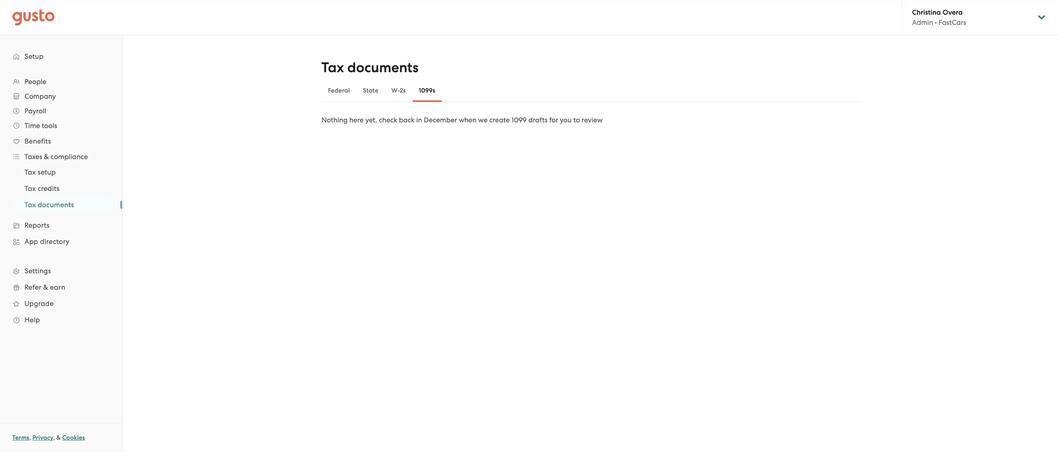 Task type: describe. For each thing, give the bounding box(es) containing it.
state button
[[357, 81, 385, 100]]

fastcars
[[939, 18, 967, 27]]

tax for tax credits link
[[25, 185, 36, 193]]

here
[[350, 116, 364, 124]]

earn
[[50, 283, 65, 292]]

tax setup link
[[15, 165, 114, 180]]

tax for the tax documents link
[[25, 201, 36, 209]]

w-
[[392, 87, 400, 94]]

terms
[[12, 434, 29, 442]]

cookies button
[[62, 433, 85, 443]]

list containing tax setup
[[0, 164, 122, 213]]

2 vertical spatial &
[[56, 434, 61, 442]]

check
[[379, 116, 397, 124]]

2s
[[400, 87, 406, 94]]

1099s
[[419, 87, 436, 94]]

tax for tax setup link
[[25, 168, 36, 176]]

overa
[[943, 8, 963, 17]]

time
[[25, 122, 40, 130]]

refer & earn link
[[8, 280, 114, 295]]

christina overa admin • fastcars
[[913, 8, 967, 27]]

w-2s
[[392, 87, 406, 94]]

nothing
[[322, 116, 348, 124]]

yet,
[[366, 116, 377, 124]]

terms , privacy , & cookies
[[12, 434, 85, 442]]

in
[[417, 116, 422, 124]]

reports
[[25, 221, 50, 229]]

reports link
[[8, 218, 114, 233]]

state
[[363, 87, 379, 94]]

you
[[560, 116, 572, 124]]

federal button
[[322, 81, 357, 100]]

tax forms tab list
[[322, 79, 861, 102]]

compliance
[[51, 153, 88, 161]]

tax documents inside the tax documents link
[[25, 201, 74, 209]]

credits
[[38, 185, 60, 193]]

help
[[25, 316, 40, 324]]

1099s button
[[413, 81, 442, 100]]

app
[[25, 238, 38, 246]]

list containing people
[[0, 74, 122, 328]]

help link
[[8, 313, 114, 328]]

1099
[[512, 116, 527, 124]]

1 , from the left
[[29, 434, 31, 442]]

taxes & compliance button
[[8, 149, 114, 164]]

tools
[[42, 122, 57, 130]]

tax credits link
[[15, 181, 114, 196]]

payroll button
[[8, 104, 114, 118]]

& for compliance
[[44, 153, 49, 161]]

& for earn
[[43, 283, 48, 292]]



Task type: locate. For each thing, give the bounding box(es) containing it.
review
[[582, 116, 603, 124]]

0 vertical spatial documents
[[347, 59, 419, 76]]

1 horizontal spatial tax documents
[[322, 59, 419, 76]]

&
[[44, 153, 49, 161], [43, 283, 48, 292], [56, 434, 61, 442]]

list
[[0, 74, 122, 328], [0, 164, 122, 213]]

documents inside the tax documents link
[[38, 201, 74, 209]]

& inside dropdown button
[[44, 153, 49, 161]]

taxes
[[25, 153, 42, 161]]

terms link
[[12, 434, 29, 442]]

tax setup
[[25, 168, 56, 176]]

settings
[[25, 267, 51, 275]]

0 horizontal spatial tax documents
[[25, 201, 74, 209]]

1 horizontal spatial documents
[[347, 59, 419, 76]]

1 horizontal spatial ,
[[53, 434, 55, 442]]

,
[[29, 434, 31, 442], [53, 434, 55, 442]]

tax left 'credits'
[[25, 185, 36, 193]]

, left privacy
[[29, 434, 31, 442]]

1 vertical spatial tax documents
[[25, 201, 74, 209]]

tax up federal button
[[322, 59, 344, 76]]

settings link
[[8, 264, 114, 278]]

2 , from the left
[[53, 434, 55, 442]]

1 vertical spatial documents
[[38, 201, 74, 209]]

0 horizontal spatial documents
[[38, 201, 74, 209]]

tax documents link
[[15, 198, 114, 212]]

cookies
[[62, 434, 85, 442]]

setup
[[25, 52, 44, 60]]

& left cookies
[[56, 434, 61, 442]]

time tools
[[25, 122, 57, 130]]

home image
[[12, 9, 55, 26]]

documents
[[347, 59, 419, 76], [38, 201, 74, 209]]

app directory link
[[8, 234, 114, 249]]

gusto navigation element
[[0, 35, 122, 341]]

federal
[[328, 87, 350, 94]]

•
[[935, 18, 937, 27]]

& left earn
[[43, 283, 48, 292]]

people button
[[8, 74, 114, 89]]

christina
[[913, 8, 941, 17]]

taxes & compliance
[[25, 153, 88, 161]]

december
[[424, 116, 457, 124]]

nothing here yet, check back in december when we create 1099 drafts for you to review
[[322, 116, 603, 124]]

tax
[[322, 59, 344, 76], [25, 168, 36, 176], [25, 185, 36, 193], [25, 201, 36, 209]]

privacy
[[32, 434, 53, 442]]

1 vertical spatial &
[[43, 283, 48, 292]]

& right taxes
[[44, 153, 49, 161]]

benefits link
[[8, 134, 114, 149]]

admin
[[913, 18, 934, 27]]

0 vertical spatial tax documents
[[322, 59, 419, 76]]

we
[[478, 116, 488, 124]]

people
[[25, 78, 46, 86]]

0 horizontal spatial ,
[[29, 434, 31, 442]]

back
[[399, 116, 415, 124]]

tax down taxes
[[25, 168, 36, 176]]

drafts
[[529, 116, 548, 124]]

create
[[490, 116, 510, 124]]

documents up the state
[[347, 59, 419, 76]]

for
[[550, 116, 559, 124]]

company button
[[8, 89, 114, 104]]

company
[[25, 92, 56, 100]]

tax documents
[[322, 59, 419, 76], [25, 201, 74, 209]]

setup
[[38, 168, 56, 176]]

refer
[[25, 283, 41, 292]]

w-2s button
[[385, 81, 413, 100]]

1 list from the top
[[0, 74, 122, 328]]

tax credits
[[25, 185, 60, 193]]

0 vertical spatial &
[[44, 153, 49, 161]]

refer & earn
[[25, 283, 65, 292]]

to
[[574, 116, 580, 124]]

, left cookies
[[53, 434, 55, 442]]

tax down "tax credits"
[[25, 201, 36, 209]]

tax documents up the state
[[322, 59, 419, 76]]

2 list from the top
[[0, 164, 122, 213]]

setup link
[[8, 49, 114, 64]]

time tools button
[[8, 118, 114, 133]]

payroll
[[25, 107, 46, 115]]

documents down 'credits'
[[38, 201, 74, 209]]

privacy link
[[32, 434, 53, 442]]

benefits
[[25, 137, 51, 145]]

when
[[459, 116, 477, 124]]

app directory
[[25, 238, 69, 246]]

directory
[[40, 238, 69, 246]]

upgrade
[[25, 300, 54, 308]]

upgrade link
[[8, 296, 114, 311]]

tax documents down 'credits'
[[25, 201, 74, 209]]



Task type: vqa. For each thing, say whether or not it's contained in the screenshot.
Payroll
yes



